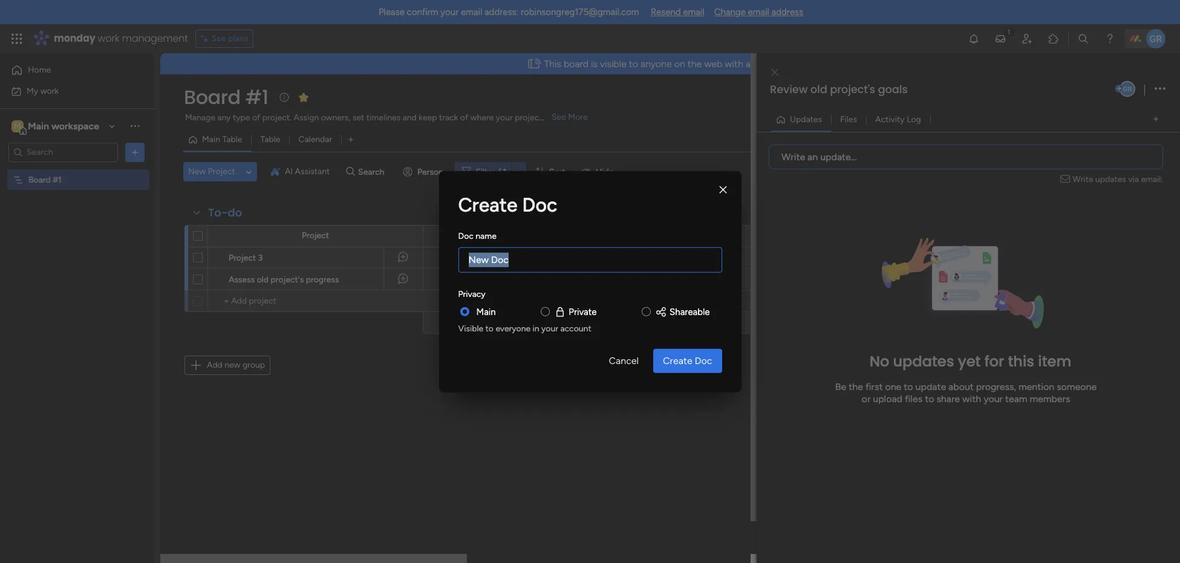 Task type: describe. For each thing, give the bounding box(es) containing it.
and
[[403, 113, 417, 123]]

write for write an update...
[[782, 151, 806, 163]]

where
[[471, 113, 494, 123]]

3
[[258, 253, 263, 263]]

new project
[[188, 166, 235, 177]]

files button
[[832, 110, 867, 129]]

files
[[841, 114, 858, 124]]

private
[[569, 306, 597, 317]]

board
[[564, 58, 589, 70]]

add new group button
[[185, 356, 271, 375]]

item
[[1039, 352, 1072, 372]]

review
[[770, 82, 808, 97]]

change email address
[[715, 7, 804, 18]]

change email address link
[[715, 7, 804, 18]]

visible to everyone in your account
[[458, 324, 592, 334]]

notifications image
[[968, 33, 980, 45]]

project for project
[[302, 231, 329, 241]]

resend email link
[[651, 7, 705, 18]]

track
[[439, 113, 458, 123]]

your right confirm
[[441, 7, 459, 18]]

0 horizontal spatial with
[[725, 58, 744, 70]]

v2 expand column image
[[484, 227, 492, 237]]

log
[[907, 114, 922, 124]]

be the first one to update about progress, mention someone or upload files to share with your team members
[[836, 381, 1097, 405]]

activity log button
[[867, 110, 931, 129]]

project inside button
[[208, 166, 235, 177]]

cancel
[[609, 355, 639, 367]]

email for change email address
[[748, 7, 770, 18]]

address
[[772, 7, 804, 18]]

first
[[866, 381, 883, 393]]

nov
[[522, 254, 537, 263]]

robinsongreg175@gmail.com
[[521, 7, 640, 18]]

shareable button
[[656, 305, 710, 319]]

owners,
[[321, 113, 351, 123]]

greg robinson image
[[1147, 29, 1166, 48]]

0 vertical spatial the
[[688, 58, 702, 70]]

members
[[1030, 393, 1071, 405]]

to up files
[[904, 381, 914, 393]]

in
[[533, 324, 540, 334]]

more
[[569, 112, 588, 122]]

to-
[[208, 205, 228, 220]]

files
[[905, 393, 923, 405]]

privacy element
[[458, 305, 722, 335]]

board #1 inside list box
[[28, 175, 62, 185]]

old for assess
[[257, 275, 269, 285]]

project 3
[[229, 253, 263, 263]]

apps image
[[1048, 33, 1060, 45]]

old for review
[[811, 82, 828, 97]]

v2 overdue deadline image
[[497, 253, 507, 264]]

0 vertical spatial board #1
[[184, 84, 269, 111]]

see for see plans
[[212, 33, 226, 44]]

manage any type of project. assign owners, set timelines and keep track of where your project stands.
[[185, 113, 572, 123]]

this
[[1009, 352, 1035, 372]]

set
[[353, 113, 365, 123]]

shareable
[[753, 58, 794, 70]]

filter / 1
[[476, 167, 507, 177]]

write for write updates via email:
[[1073, 174, 1094, 184]]

m
[[14, 121, 21, 131]]

resend email
[[651, 7, 705, 18]]

angle down image
[[246, 167, 252, 176]]

2 of from the left
[[461, 113, 469, 123]]

timelines
[[367, 113, 401, 123]]

resend
[[651, 7, 681, 18]]

account
[[561, 324, 592, 334]]

doc inside heading
[[458, 231, 474, 241]]

Review old project's goals field
[[767, 82, 1114, 97]]

project
[[515, 113, 543, 123]]

the inside be the first one to update about progress, mention someone or upload files to share with your team members
[[849, 381, 864, 393]]

one
[[886, 381, 902, 393]]

doc for create doc heading
[[523, 193, 558, 216]]

change
[[715, 7, 746, 18]]

updates button
[[772, 110, 832, 129]]

new
[[225, 360, 241, 370]]

1 image
[[1004, 25, 1015, 38]]

main for main workspace
[[28, 120, 49, 132]]

main button
[[477, 305, 496, 319]]

workspace
[[51, 120, 99, 132]]

write an update...
[[782, 151, 857, 163]]

assign
[[294, 113, 319, 123]]

table button
[[251, 130, 290, 149]]

select product image
[[11, 33, 23, 45]]

calendar button
[[290, 130, 341, 149]]

assistant
[[295, 166, 330, 177]]

your inside be the first one to update about progress, mention someone or upload files to share with your team members
[[984, 393, 1004, 405]]

1
[[503, 167, 507, 177]]

board #1 list box
[[0, 167, 154, 353]]

ai assistant
[[285, 166, 330, 177]]

be
[[836, 381, 847, 393]]

to inside privacy element
[[486, 324, 494, 334]]

private button
[[555, 305, 597, 319]]

ai logo image
[[270, 167, 280, 177]]

write updates via email:
[[1073, 174, 1164, 184]]

Owner field
[[437, 230, 469, 243]]

with inside be the first one to update about progress, mention someone or upload files to share with your team members
[[963, 393, 982, 405]]

web
[[705, 58, 723, 70]]

your inside privacy element
[[542, 324, 559, 334]]

invite members image
[[1022, 33, 1034, 45]]

remove from favorites image
[[298, 91, 310, 103]]

Search field
[[355, 163, 392, 180]]

see more link
[[551, 111, 589, 123]]

review old project's goals
[[770, 82, 908, 97]]

plans
[[228, 33, 248, 44]]

create doc heading
[[458, 190, 722, 219]]

any
[[217, 113, 231, 123]]

new
[[188, 166, 206, 177]]

see plans
[[212, 33, 248, 44]]

yet
[[959, 352, 981, 372]]

To-do field
[[205, 205, 245, 221]]

hide button
[[577, 162, 621, 182]]

arrow down image
[[512, 165, 527, 179]]

please
[[379, 7, 405, 18]]

type
[[233, 113, 250, 123]]

2 table from the left
[[261, 134, 280, 145]]



Task type: locate. For each thing, give the bounding box(es) containing it.
doc left name
[[458, 231, 474, 241]]

2 vertical spatial doc
[[695, 355, 713, 367]]

0 horizontal spatial of
[[252, 113, 260, 123]]

1 horizontal spatial create
[[663, 355, 693, 367]]

#1 down search in workspace field
[[53, 175, 62, 185]]

add view image down "set"
[[349, 135, 354, 144]]

#1
[[245, 84, 269, 111], [53, 175, 62, 185]]

2 horizontal spatial email
[[748, 7, 770, 18]]

0 horizontal spatial main
[[28, 120, 49, 132]]

1 vertical spatial #1
[[53, 175, 62, 185]]

1 horizontal spatial the
[[849, 381, 864, 393]]

1 horizontal spatial old
[[811, 82, 828, 97]]

on
[[675, 58, 686, 70]]

person
[[418, 167, 444, 177]]

create
[[458, 193, 518, 216], [663, 355, 693, 367]]

home button
[[7, 61, 130, 80]]

someone
[[1057, 381, 1097, 393]]

to right visible
[[629, 58, 639, 70]]

add
[[207, 360, 223, 370]]

#1 inside list box
[[53, 175, 62, 185]]

add view image for calendar
[[349, 135, 354, 144]]

doc down sort popup button
[[523, 193, 558, 216]]

1 vertical spatial updates
[[894, 352, 955, 372]]

0 vertical spatial updates
[[1096, 174, 1127, 184]]

assess old project's progress
[[229, 275, 339, 285]]

create inside heading
[[458, 193, 518, 216]]

Search in workspace field
[[25, 145, 101, 159]]

main up "visible"
[[477, 306, 496, 317]]

email
[[461, 7, 483, 18], [683, 7, 705, 18], [748, 7, 770, 18]]

0 vertical spatial with
[[725, 58, 744, 70]]

updates left via
[[1096, 174, 1127, 184]]

1 email from the left
[[461, 7, 483, 18]]

1 vertical spatial write
[[1073, 174, 1094, 184]]

to down main button
[[486, 324, 494, 334]]

0 vertical spatial #1
[[245, 84, 269, 111]]

updates up update
[[894, 352, 955, 372]]

create doc down shareable
[[663, 355, 713, 367]]

project's for goals
[[830, 82, 876, 97]]

1 vertical spatial with
[[963, 393, 982, 405]]

see left plans
[[212, 33, 226, 44]]

or
[[862, 393, 871, 405]]

3 email from the left
[[748, 7, 770, 18]]

0 horizontal spatial create doc
[[458, 193, 558, 216]]

1 of from the left
[[252, 113, 260, 123]]

doc
[[523, 193, 558, 216], [458, 231, 474, 241], [695, 355, 713, 367]]

address:
[[485, 7, 519, 18]]

my
[[27, 86, 38, 96]]

create doc inside heading
[[458, 193, 558, 216]]

see left more
[[552, 112, 566, 122]]

assess
[[229, 275, 255, 285]]

board down search in workspace field
[[28, 175, 51, 185]]

doc inside heading
[[523, 193, 558, 216]]

table down any
[[222, 134, 242, 145]]

Doc name field
[[458, 247, 722, 273]]

0 vertical spatial doc
[[523, 193, 558, 216]]

group
[[243, 360, 265, 370]]

team
[[1006, 393, 1028, 405]]

the right the on
[[688, 58, 702, 70]]

board #1
[[184, 84, 269, 111], [28, 175, 62, 185]]

project up progress
[[302, 231, 329, 241]]

0 vertical spatial board
[[184, 84, 241, 111]]

1 horizontal spatial add view image
[[1154, 115, 1159, 124]]

1 horizontal spatial create doc
[[663, 355, 713, 367]]

1 vertical spatial add view image
[[349, 135, 354, 144]]

create doc for create doc button
[[663, 355, 713, 367]]

write inside 'button'
[[782, 151, 806, 163]]

table down project.
[[261, 134, 280, 145]]

privacy
[[458, 289, 486, 299]]

share
[[937, 393, 961, 405]]

project's up files
[[830, 82, 876, 97]]

Board #1 field
[[181, 84, 272, 111]]

for
[[985, 352, 1005, 372]]

this  board is visible to anyone on the web with a shareable link
[[544, 58, 811, 70]]

project.
[[262, 113, 292, 123]]

ai
[[285, 166, 293, 177]]

monday work management
[[54, 31, 188, 45]]

0 vertical spatial work
[[98, 31, 120, 45]]

1 vertical spatial the
[[849, 381, 864, 393]]

nov 23
[[522, 254, 547, 263]]

write left via
[[1073, 174, 1094, 184]]

0 vertical spatial project's
[[830, 82, 876, 97]]

0 vertical spatial old
[[811, 82, 828, 97]]

write an update... button
[[769, 144, 1164, 169]]

your right where
[[496, 113, 513, 123]]

see inside button
[[212, 33, 226, 44]]

1 vertical spatial create
[[663, 355, 693, 367]]

help image
[[1105, 33, 1117, 45]]

1 vertical spatial board
[[28, 175, 51, 185]]

create up v2 expand column image
[[458, 193, 518, 216]]

update
[[916, 381, 947, 393]]

stands.
[[545, 113, 572, 123]]

project right new
[[208, 166, 235, 177]]

main down "manage"
[[202, 134, 220, 145]]

0 horizontal spatial write
[[782, 151, 806, 163]]

create for create doc heading
[[458, 193, 518, 216]]

1 vertical spatial main
[[202, 134, 220, 145]]

old right review
[[811, 82, 828, 97]]

my work button
[[7, 81, 130, 101]]

2 vertical spatial main
[[477, 306, 496, 317]]

0 horizontal spatial work
[[40, 86, 59, 96]]

0 horizontal spatial email
[[461, 7, 483, 18]]

1 horizontal spatial see
[[552, 112, 566, 122]]

1 horizontal spatial main
[[202, 134, 220, 145]]

with left the a
[[725, 58, 744, 70]]

1 horizontal spatial table
[[261, 134, 280, 145]]

0 horizontal spatial updates
[[894, 352, 955, 372]]

update...
[[821, 151, 857, 163]]

of right type
[[252, 113, 260, 123]]

email left address:
[[461, 7, 483, 18]]

main inside workspace selection element
[[28, 120, 49, 132]]

0 horizontal spatial project's
[[271, 275, 304, 285]]

0 vertical spatial see
[[212, 33, 226, 44]]

0 horizontal spatial table
[[222, 134, 242, 145]]

do
[[228, 205, 242, 220]]

0 vertical spatial project
[[208, 166, 235, 177]]

1 horizontal spatial with
[[963, 393, 982, 405]]

0 vertical spatial create doc
[[458, 193, 558, 216]]

main inside button
[[202, 134, 220, 145]]

add view image up email:
[[1154, 115, 1159, 124]]

0 horizontal spatial create
[[458, 193, 518, 216]]

monday
[[54, 31, 95, 45]]

project left 3
[[229, 253, 256, 263]]

main for main table
[[202, 134, 220, 145]]

0 horizontal spatial #1
[[53, 175, 62, 185]]

link
[[797, 58, 811, 70]]

2 horizontal spatial main
[[477, 306, 496, 317]]

activity log
[[876, 114, 922, 124]]

1 table from the left
[[222, 134, 242, 145]]

a
[[746, 58, 751, 70]]

sort
[[550, 167, 566, 177]]

to-do
[[208, 205, 242, 220]]

via
[[1129, 174, 1140, 184]]

my work
[[27, 86, 59, 96]]

everyone
[[496, 324, 531, 334]]

old inside field
[[811, 82, 828, 97]]

ai assistant button
[[266, 162, 335, 182]]

doc for create doc button
[[695, 355, 713, 367]]

create down shareable button
[[663, 355, 693, 367]]

inbox image
[[995, 33, 1007, 45]]

1 horizontal spatial email
[[683, 7, 705, 18]]

1 vertical spatial project's
[[271, 275, 304, 285]]

1 horizontal spatial project's
[[830, 82, 876, 97]]

privacy heading
[[458, 288, 486, 300]]

project's for progress
[[271, 275, 304, 285]]

email for resend email
[[683, 7, 705, 18]]

envelope o image
[[1061, 173, 1073, 186]]

an
[[808, 151, 818, 163]]

doc inside button
[[695, 355, 713, 367]]

close image
[[772, 68, 779, 77]]

work right my
[[40, 86, 59, 96]]

board
[[184, 84, 241, 111], [28, 175, 51, 185]]

confirm
[[407, 7, 439, 18]]

old right 'assess'
[[257, 275, 269, 285]]

1 vertical spatial doc
[[458, 231, 474, 241]]

workspace selection element
[[11, 119, 101, 135]]

create doc inside button
[[663, 355, 713, 367]]

of
[[252, 113, 260, 123], [461, 113, 469, 123]]

1 vertical spatial create doc
[[663, 355, 713, 367]]

doc down shareable
[[695, 355, 713, 367]]

1 horizontal spatial write
[[1073, 174, 1094, 184]]

work for monday
[[98, 31, 120, 45]]

1 vertical spatial board #1
[[28, 175, 62, 185]]

work right monday
[[98, 31, 120, 45]]

add view image for activity log
[[1154, 115, 1159, 124]]

doc name heading
[[458, 230, 497, 242]]

your right in
[[542, 324, 559, 334]]

is
[[591, 58, 598, 70]]

0 horizontal spatial board #1
[[28, 175, 62, 185]]

to down update
[[926, 393, 935, 405]]

1 vertical spatial work
[[40, 86, 59, 96]]

updates for no
[[894, 352, 955, 372]]

management
[[122, 31, 188, 45]]

updates for write
[[1096, 174, 1127, 184]]

email right change
[[748, 7, 770, 18]]

main
[[28, 120, 49, 132], [202, 134, 220, 145], [477, 306, 496, 317]]

v2 search image
[[346, 165, 355, 179]]

updates
[[790, 114, 822, 124]]

with down the about
[[963, 393, 982, 405]]

see
[[212, 33, 226, 44], [552, 112, 566, 122]]

with
[[725, 58, 744, 70], [963, 393, 982, 405]]

anyone
[[641, 58, 672, 70]]

1 horizontal spatial board #1
[[184, 84, 269, 111]]

0 horizontal spatial board
[[28, 175, 51, 185]]

close image
[[720, 186, 727, 195]]

#1 up type
[[245, 84, 269, 111]]

add view image
[[1154, 115, 1159, 124], [349, 135, 354, 144]]

0 vertical spatial add view image
[[1154, 115, 1159, 124]]

1 vertical spatial project
[[302, 231, 329, 241]]

0 vertical spatial write
[[782, 151, 806, 163]]

new project button
[[183, 162, 240, 182]]

1 horizontal spatial work
[[98, 31, 120, 45]]

of right track
[[461, 113, 469, 123]]

upload
[[874, 393, 903, 405]]

project
[[208, 166, 235, 177], [302, 231, 329, 241], [229, 253, 256, 263]]

show board description image
[[277, 91, 292, 103]]

0 horizontal spatial the
[[688, 58, 702, 70]]

board #1 down search in workspace field
[[28, 175, 62, 185]]

project's left progress
[[271, 275, 304, 285]]

manage
[[185, 113, 215, 123]]

project's inside field
[[830, 82, 876, 97]]

the right be
[[849, 381, 864, 393]]

create doc for create doc heading
[[458, 193, 558, 216]]

main right workspace image
[[28, 120, 49, 132]]

medium
[[604, 274, 635, 284]]

1 vertical spatial old
[[257, 275, 269, 285]]

2 vertical spatial project
[[229, 253, 256, 263]]

1 horizontal spatial updates
[[1096, 174, 1127, 184]]

1 horizontal spatial doc
[[523, 193, 558, 216]]

0 vertical spatial create
[[458, 193, 518, 216]]

create for create doc button
[[663, 355, 693, 367]]

work for my
[[40, 86, 59, 96]]

email right resend
[[683, 7, 705, 18]]

home
[[28, 65, 51, 75]]

2 horizontal spatial doc
[[695, 355, 713, 367]]

main inside privacy element
[[477, 306, 496, 317]]

filter
[[476, 167, 495, 177]]

name
[[476, 231, 497, 241]]

23
[[539, 254, 547, 263]]

create inside button
[[663, 355, 693, 367]]

greg robinson image
[[1120, 81, 1136, 97]]

your down progress, at the bottom of the page
[[984, 393, 1004, 405]]

search everything image
[[1078, 33, 1090, 45]]

see for see more
[[552, 112, 566, 122]]

work inside button
[[40, 86, 59, 96]]

see plans button
[[195, 30, 254, 48]]

option
[[0, 169, 154, 171]]

updates
[[1096, 174, 1127, 184], [894, 352, 955, 372]]

0 horizontal spatial doc
[[458, 231, 474, 241]]

0 vertical spatial main
[[28, 120, 49, 132]]

main table
[[202, 134, 242, 145]]

1 horizontal spatial of
[[461, 113, 469, 123]]

workspace image
[[11, 120, 24, 133]]

2 email from the left
[[683, 7, 705, 18]]

board inside list box
[[28, 175, 51, 185]]

write left an
[[782, 151, 806, 163]]

board up any
[[184, 84, 241, 111]]

main workspace
[[28, 120, 99, 132]]

board #1 up any
[[184, 84, 269, 111]]

0 horizontal spatial add view image
[[349, 135, 354, 144]]

0 horizontal spatial see
[[212, 33, 226, 44]]

add new group
[[207, 360, 265, 370]]

see more
[[552, 112, 588, 122]]

1 horizontal spatial #1
[[245, 84, 269, 111]]

project for project 3
[[229, 253, 256, 263]]

email:
[[1142, 174, 1164, 184]]

1 horizontal spatial board
[[184, 84, 241, 111]]

person button
[[398, 162, 451, 182]]

the
[[688, 58, 702, 70], [849, 381, 864, 393]]

shareable
[[670, 306, 710, 317]]

mention
[[1019, 381, 1055, 393]]

create doc down 1
[[458, 193, 558, 216]]

0 horizontal spatial old
[[257, 275, 269, 285]]

1 vertical spatial see
[[552, 112, 566, 122]]



Task type: vqa. For each thing, say whether or not it's contained in the screenshot.
greg robinson
no



